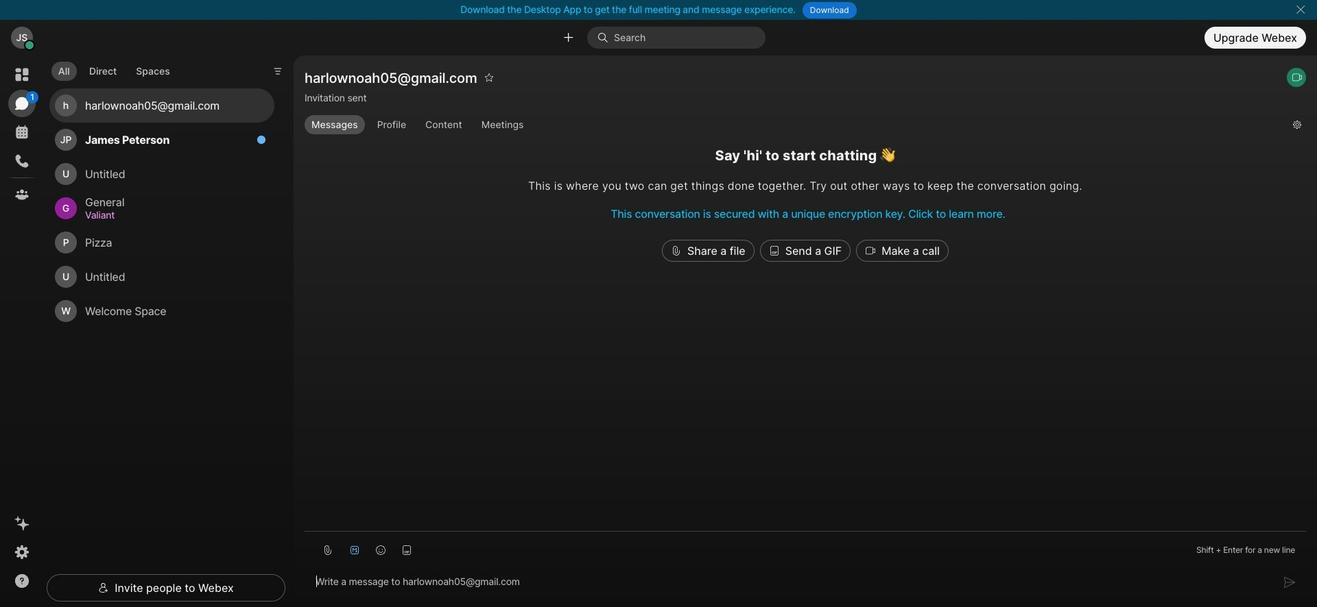 Task type: vqa. For each thing, say whether or not it's contained in the screenshot.
SEARCH_18 'image'
no



Task type: describe. For each thing, give the bounding box(es) containing it.
1 untitled list item from the top
[[49, 157, 274, 192]]

cancel_16 image
[[1295, 4, 1306, 15]]

2 untitled list item from the top
[[49, 260, 274, 294]]

james peterson, new messages list item
[[49, 123, 274, 157]]

welcome space list item
[[49, 294, 274, 329]]

general list item
[[49, 192, 274, 226]]

new messages image
[[257, 135, 266, 145]]

pizza list item
[[49, 226, 274, 260]]

harlownoah05@gmail.com list item
[[49, 89, 274, 123]]



Task type: locate. For each thing, give the bounding box(es) containing it.
message composer toolbar element
[[305, 532, 1306, 564]]

untitled list item up valiant 'element'
[[49, 157, 274, 192]]

0 vertical spatial untitled list item
[[49, 157, 274, 192]]

group
[[305, 116, 1282, 135]]

untitled list item
[[49, 157, 274, 192], [49, 260, 274, 294]]

valiant element
[[85, 208, 258, 223]]

navigation
[[0, 56, 44, 608]]

tab list
[[48, 54, 180, 85]]

1 vertical spatial untitled list item
[[49, 260, 274, 294]]

untitled list item down valiant 'element'
[[49, 260, 274, 294]]

webex tab list
[[8, 61, 38, 209]]



